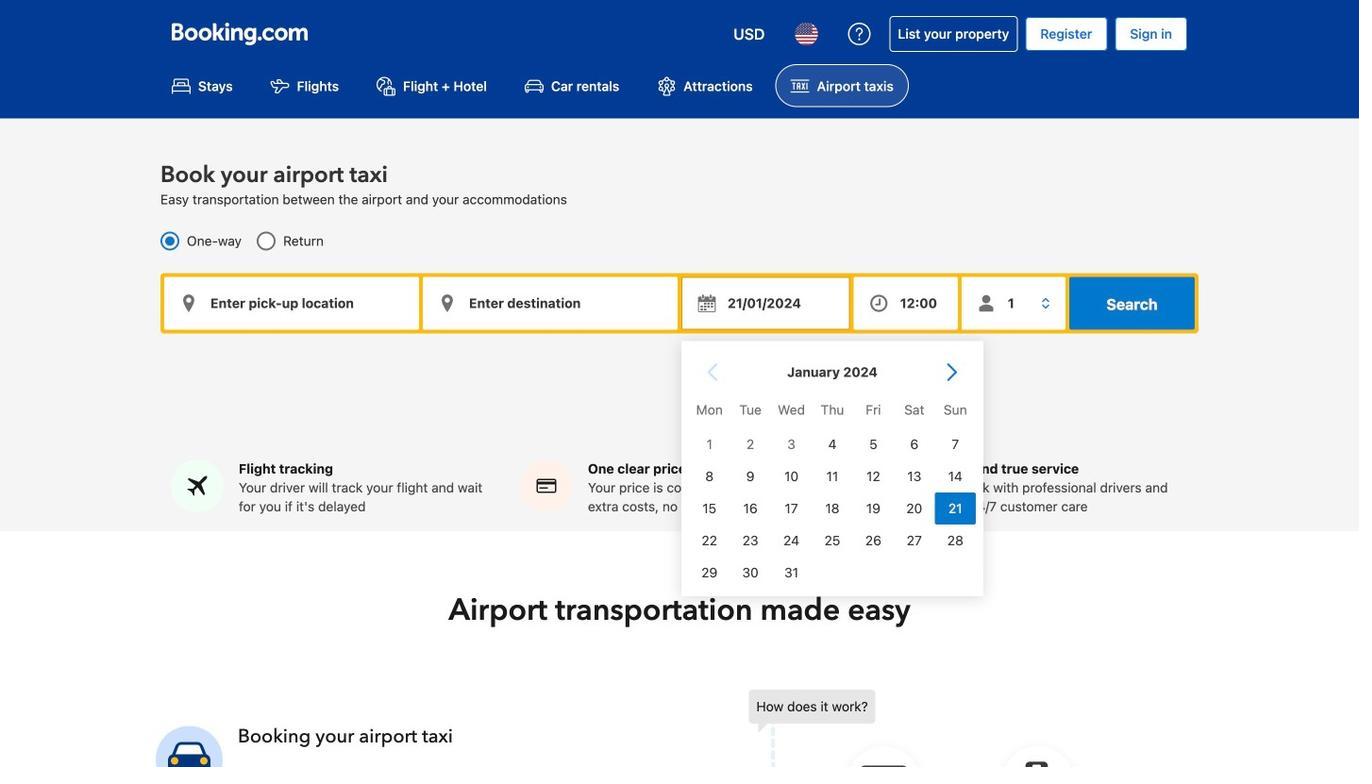 Task type: locate. For each thing, give the bounding box(es) containing it.
booking airport taxi image
[[749, 690, 1146, 768], [156, 726, 223, 768]]

Enter pick-up location text field
[[164, 277, 419, 330]]

0 horizontal spatial booking airport taxi image
[[156, 726, 223, 768]]

1 horizontal spatial booking airport taxi image
[[749, 690, 1146, 768]]

booking.com online hotel reservations image
[[172, 23, 308, 45]]



Task type: vqa. For each thing, say whether or not it's contained in the screenshot.
Booking.com Online Hotel Reservations IMAGE on the left
yes



Task type: describe. For each thing, give the bounding box(es) containing it.
Enter destination text field
[[423, 277, 678, 330]]



